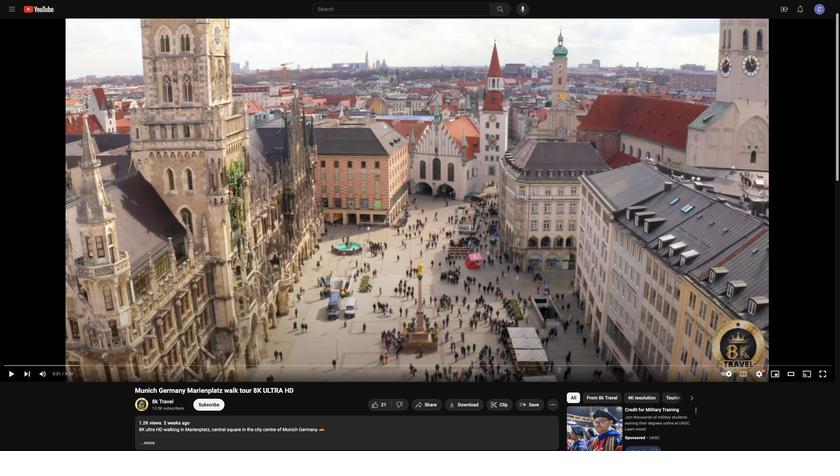 Task type: vqa. For each thing, say whether or not it's contained in the screenshot.
Watch later within MAIN CONTENT
no



Task type: locate. For each thing, give the bounding box(es) containing it.
travel inside tab list
[[605, 396, 617, 401]]

of up degrees
[[653, 416, 657, 420]]

1 horizontal spatial germany
[[299, 427, 317, 433]]

hd down views
[[156, 427, 162, 433]]

4k resolution
[[628, 396, 655, 401]]

0 horizontal spatial travel
[[159, 399, 174, 405]]

seek slider slider
[[4, 362, 831, 368]]

travel
[[605, 396, 617, 401], [159, 399, 174, 405]]

of
[[653, 416, 657, 420], [277, 427, 281, 433]]

0 horizontal spatial 8k
[[139, 427, 144, 433]]

tab list
[[567, 390, 740, 406]]

8k up '13.5k'
[[152, 399, 158, 405]]

1 horizontal spatial hd
[[285, 387, 294, 395]]

of inside credit for military training join thousands of military students earning their degrees online at uagc. learn more!
[[653, 416, 657, 420]]

central
[[212, 427, 226, 433]]

1 horizontal spatial 8k
[[599, 396, 604, 401]]

8k travel 13.5k subscribers
[[152, 399, 184, 411]]

walk
[[224, 387, 238, 395]]

resolution
[[635, 396, 655, 401]]

travel right 'from'
[[605, 396, 617, 401]]

degrees
[[648, 421, 662, 426]]

hd right "ultra"
[[285, 387, 294, 395]]

0 vertical spatial munich
[[135, 387, 157, 395]]

8k inside 8k travel 13.5k subscribers
[[152, 399, 158, 405]]

1 horizontal spatial munich
[[282, 427, 298, 433]]

1 vertical spatial germany
[[299, 427, 317, 433]]

military
[[658, 416, 671, 420]]

8k travel link
[[152, 399, 174, 406]]

None search field
[[300, 3, 512, 16]]

8k right tour
[[253, 387, 261, 395]]

2 weeks ago
[[164, 421, 190, 426]]

1 horizontal spatial 8k
[[253, 387, 261, 395]]

share button
[[411, 399, 442, 411]]

travel inside 8k travel 13.5k subscribers
[[159, 399, 174, 405]]

hd
[[285, 387, 294, 395], [156, 427, 162, 433]]

students
[[672, 416, 687, 420]]

0 horizontal spatial in
[[180, 427, 184, 433]]

credit
[[625, 408, 637, 413]]

/
[[62, 372, 64, 377]]

travel up the 13.5k subscribers element at the left
[[159, 399, 174, 405]]

autoplay is on image
[[720, 372, 732, 377]]

their
[[639, 421, 647, 426]]

germany up 8k travel link in the bottom of the page
[[159, 387, 186, 395]]

at
[[675, 421, 678, 426]]

munich
[[135, 387, 157, 395], [282, 427, 298, 433]]

...more
[[140, 441, 155, 446]]

Download text field
[[458, 403, 478, 408]]

0:01 / 9:00
[[53, 372, 73, 377]]

subscribers
[[163, 407, 184, 411]]

8k down 1.2k
[[139, 427, 144, 433]]

tourist destinations
[[666, 396, 707, 401]]

germany left 🇩🇪
[[299, 427, 317, 433]]

for
[[639, 408, 644, 413]]

city
[[254, 427, 262, 433]]

8k
[[599, 396, 604, 401], [152, 399, 158, 405]]

Subscribe text field
[[199, 403, 219, 408]]

munich right centre
[[282, 427, 298, 433]]

0 horizontal spatial germany
[[159, 387, 186, 395]]

in
[[180, 427, 184, 433], [242, 427, 246, 433]]

🇩🇪
[[318, 427, 324, 433]]

0 horizontal spatial munich
[[135, 387, 157, 395]]

the
[[247, 427, 253, 433]]

tab list containing all
[[567, 390, 740, 406]]

share
[[425, 403, 437, 408]]

9:00
[[65, 372, 73, 377]]

subscribe
[[199, 403, 219, 408]]

0 horizontal spatial 8k
[[152, 399, 158, 405]]

None text field
[[630, 450, 648, 452]]

germany
[[159, 387, 186, 395], [299, 427, 317, 433]]

Search text field
[[318, 5, 488, 14]]

1 horizontal spatial of
[[653, 416, 657, 420]]

1 horizontal spatial travel
[[605, 396, 617, 401]]

centre
[[263, 427, 276, 433]]

of right centre
[[277, 427, 281, 433]]

0 vertical spatial of
[[653, 416, 657, 420]]

1 horizontal spatial in
[[242, 427, 246, 433]]

0 horizontal spatial hd
[[156, 427, 162, 433]]

avatar image image
[[814, 4, 825, 15]]

1.2k views
[[139, 421, 161, 426]]

0 vertical spatial 8k
[[253, 387, 261, 395]]

13.5k
[[152, 407, 162, 411]]

1 vertical spatial of
[[277, 427, 281, 433]]

ultra
[[263, 387, 283, 395]]

earning
[[625, 421, 638, 426]]

marienplatz
[[187, 387, 223, 395]]

8k ultra hd walking in marienplatz, central square in the city centre of munich germany 🇩🇪
[[139, 427, 324, 433]]

learn
[[625, 427, 635, 432]]

8k
[[253, 387, 261, 395], [139, 427, 144, 433]]

in left the
[[242, 427, 246, 433]]

in down ago
[[180, 427, 184, 433]]

marienplatz,
[[185, 427, 210, 433]]

clip button
[[486, 399, 513, 411]]

8k right 'from'
[[599, 396, 604, 401]]

munich up 8k travel link in the bottom of the page
[[135, 387, 157, 395]]



Task type: describe. For each thing, give the bounding box(es) containing it.
4k
[[628, 396, 633, 401]]

views
[[150, 421, 161, 426]]

from
[[587, 396, 597, 401]]

2 in from the left
[[242, 427, 246, 433]]

0 vertical spatial hd
[[285, 387, 294, 395]]

clip
[[500, 403, 508, 408]]

munich germany marienplatz walk tour 8k ultra hd
[[135, 387, 294, 395]]

subscribe button
[[193, 399, 225, 411]]

21 button
[[365, 395, 392, 416]]

training
[[662, 408, 679, 413]]

1.2k
[[139, 421, 148, 426]]

online
[[663, 421, 674, 426]]

join
[[625, 416, 633, 420]]

1 vertical spatial 8k
[[139, 427, 144, 433]]

...more button
[[140, 440, 155, 447]]

thousands
[[634, 416, 652, 420]]

credit for military training join thousands of military students earning their degrees online at uagc. learn more!
[[625, 408, 691, 432]]

more!
[[636, 427, 646, 432]]

download button
[[445, 399, 484, 411]]

from 8k travel
[[587, 396, 617, 401]]

8K ultra HD walking in Marienplatz, central square in the city centre of Munich Germany 🇩🇪 text field
[[139, 427, 324, 433]]

0 horizontal spatial of
[[277, 427, 281, 433]]

download
[[458, 403, 478, 408]]

1 vertical spatial munich
[[282, 427, 298, 433]]

all
[[571, 396, 576, 401]]

tourist
[[666, 396, 680, 401]]

save
[[529, 403, 539, 408]]

walking
[[163, 427, 179, 433]]

1 vertical spatial hd
[[156, 427, 162, 433]]

destinations
[[681, 396, 707, 401]]

tour
[[240, 387, 252, 395]]

0 vertical spatial germany
[[159, 387, 186, 395]]

youtube video player element
[[0, 0, 835, 382]]

ultra
[[146, 427, 155, 433]]

sponsored
[[625, 436, 645, 441]]

uagc
[[649, 436, 660, 441]]

21
[[381, 403, 386, 408]]

military
[[646, 408, 661, 413]]

weeks
[[167, 421, 181, 426]]

0:01
[[53, 372, 61, 377]]

save button
[[516, 399, 544, 411]]

square
[[227, 427, 241, 433]]

13.5k subscribers element
[[152, 406, 184, 412]]

uagc.
[[679, 421, 691, 426]]

8k inside tab list
[[599, 396, 604, 401]]

Share text field
[[425, 403, 437, 408]]

2
[[164, 421, 166, 426]]

1 in from the left
[[180, 427, 184, 433]]

ago
[[182, 421, 190, 426]]



